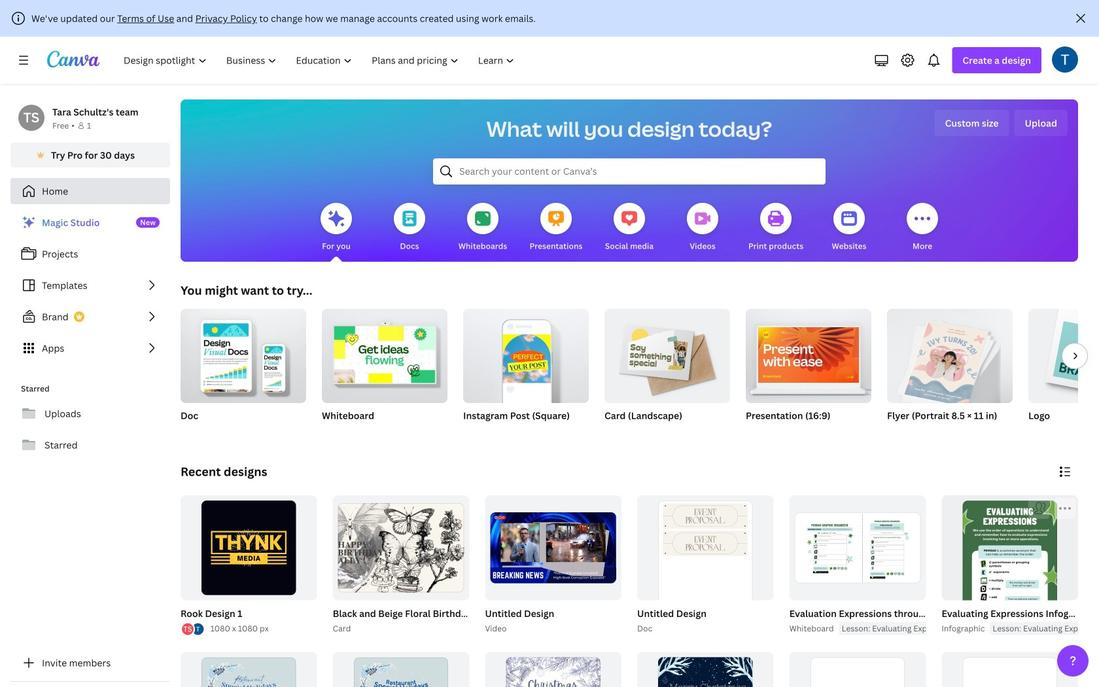 Task type: vqa. For each thing, say whether or not it's contained in the screenshot.
Elements button
no



Task type: locate. For each thing, give the bounding box(es) containing it.
None search field
[[433, 158, 826, 185]]

list
[[10, 209, 170, 361], [181, 622, 205, 636]]

1 horizontal spatial list
[[181, 622, 205, 636]]

tara schultz's team element
[[18, 105, 44, 131]]

0 vertical spatial list
[[10, 209, 170, 361]]

group
[[181, 304, 306, 438], [181, 304, 306, 403], [322, 304, 448, 438], [322, 304, 448, 403], [463, 304, 589, 438], [463, 304, 589, 403], [605, 304, 730, 438], [605, 304, 730, 403], [746, 309, 872, 438], [887, 309, 1013, 438], [1029, 309, 1099, 438], [178, 495, 317, 636], [181, 495, 317, 600], [330, 495, 497, 635], [333, 495, 469, 600], [482, 495, 622, 635], [485, 495, 622, 600], [635, 495, 774, 635], [637, 495, 774, 634], [787, 495, 1032, 635], [790, 495, 926, 600], [939, 495, 1099, 687], [942, 495, 1078, 687], [181, 652, 317, 687], [333, 652, 469, 687], [485, 652, 622, 687], [637, 652, 774, 687], [790, 652, 926, 687], [942, 652, 1078, 687]]

1 vertical spatial list
[[181, 622, 205, 636]]

Search search field
[[459, 159, 800, 184]]

tara schultz image
[[1052, 46, 1078, 72]]



Task type: describe. For each thing, give the bounding box(es) containing it.
0 horizontal spatial list
[[10, 209, 170, 361]]

top level navigation element
[[115, 47, 526, 73]]

tara schultz's team image
[[18, 105, 44, 131]]



